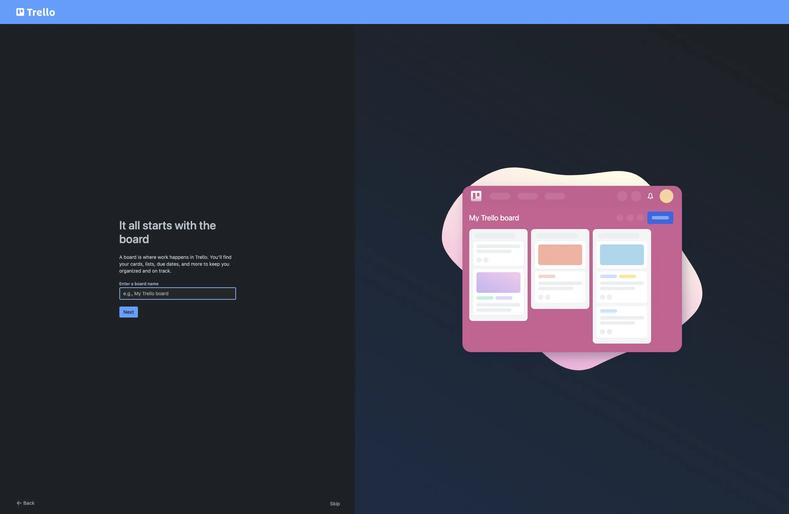 Task type: locate. For each thing, give the bounding box(es) containing it.
trello
[[481, 213, 499, 222]]

and down the happens
[[182, 261, 190, 267]]

and down lists,
[[143, 268, 151, 274]]

board up is at left
[[119, 232, 149, 246]]

find
[[223, 254, 232, 260]]

board up your
[[124, 254, 137, 260]]

0 vertical spatial and
[[182, 261, 190, 267]]

you'll
[[210, 254, 222, 260]]

back
[[23, 501, 35, 506]]

lists,
[[145, 261, 156, 267]]

the
[[199, 218, 216, 232]]

in
[[190, 254, 194, 260]]

your
[[119, 261, 129, 267]]

next
[[123, 309, 134, 315]]

next button
[[119, 307, 138, 318]]

enter a board name
[[119, 281, 159, 287]]

all
[[129, 218, 140, 232]]

a
[[131, 281, 134, 287]]

back button
[[15, 500, 35, 508]]

keep
[[209, 261, 220, 267]]

0 horizontal spatial and
[[143, 268, 151, 274]]

and
[[182, 261, 190, 267], [143, 268, 151, 274]]

board
[[501, 213, 520, 222], [119, 232, 149, 246], [124, 254, 137, 260], [135, 281, 146, 287]]

1 vertical spatial and
[[143, 268, 151, 274]]



Task type: describe. For each thing, give the bounding box(es) containing it.
it
[[119, 218, 126, 232]]

board right a
[[135, 281, 146, 287]]

happens
[[170, 254, 189, 260]]

name
[[148, 281, 159, 287]]

track.
[[159, 268, 172, 274]]

my trello board
[[470, 213, 520, 222]]

work
[[158, 254, 168, 260]]

is
[[138, 254, 142, 260]]

you
[[221, 261, 230, 267]]

1 horizontal spatial and
[[182, 261, 190, 267]]

trello.
[[195, 254, 209, 260]]

board inside it all starts with the board
[[119, 232, 149, 246]]

a
[[119, 254, 123, 260]]

on
[[152, 268, 158, 274]]

dates,
[[167, 261, 180, 267]]

with
[[175, 218, 197, 232]]

board inside 'a board is where work happens in trello. you'll find your cards, lists, due dates, and more to keep you organized and on track.'
[[124, 254, 137, 260]]

my
[[470, 213, 480, 222]]

board right trello
[[501, 213, 520, 222]]

enter
[[119, 281, 130, 287]]

where
[[143, 254, 156, 260]]

trello image
[[15, 4, 56, 20]]

skip button
[[330, 501, 340, 508]]

due
[[157, 261, 165, 267]]

skip
[[330, 501, 340, 507]]

starts
[[143, 218, 172, 232]]

more
[[191, 261, 202, 267]]

Enter a board name text field
[[119, 288, 236, 300]]

cards,
[[130, 261, 144, 267]]

to
[[204, 261, 208, 267]]

a board is where work happens in trello. you'll find your cards, lists, due dates, and more to keep you organized and on track.
[[119, 254, 232, 274]]

organized
[[119, 268, 141, 274]]

trello image
[[470, 190, 483, 203]]

it all starts with the board
[[119, 218, 216, 246]]



Task type: vqa. For each thing, say whether or not it's contained in the screenshot.
second Collapse list image from the left
no



